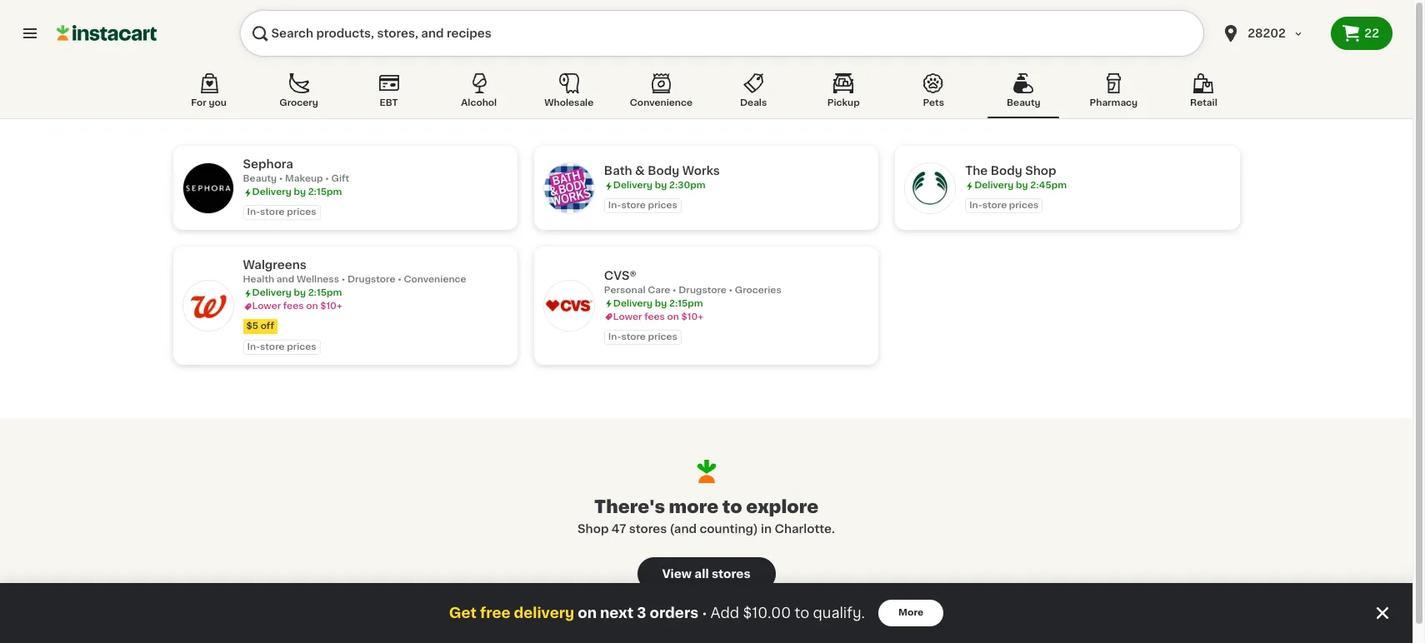Task type: describe. For each thing, give the bounding box(es) containing it.
deals button
[[718, 70, 790, 118]]

$5
[[246, 322, 258, 331]]

wellness
[[297, 275, 339, 284]]

in- down sephora
[[247, 208, 260, 217]]

shop inside there's more to explore shop 47 stores (and counting) in charlotte.
[[578, 524, 609, 536]]

prices down makeup
[[287, 208, 316, 217]]

pharmacy button
[[1078, 70, 1150, 118]]

view
[[662, 569, 692, 581]]

bath & body works image
[[544, 163, 594, 213]]

by down "and"
[[294, 288, 306, 298]]

2:15pm for cvs®
[[669, 299, 703, 308]]

delivery down personal
[[613, 299, 653, 308]]

0 vertical spatial shop
[[1026, 165, 1057, 177]]

lower fees on $10+ for walgreens
[[252, 302, 342, 311]]

view all stores link
[[637, 558, 776, 591]]

retail button
[[1168, 70, 1240, 118]]

walgreens health and wellness • drugstore • convenience
[[243, 259, 467, 284]]

care
[[648, 286, 671, 295]]

bath & body works
[[604, 165, 720, 177]]

more
[[899, 609, 924, 618]]

drugstore inside cvs® personal care • drugstore • groceries
[[679, 286, 727, 295]]

2:15pm for walgreens
[[308, 288, 342, 298]]

personal
[[604, 286, 646, 295]]

&
[[635, 165, 645, 177]]

store down delivery by 2:45pm
[[983, 201, 1007, 210]]

bath
[[604, 165, 632, 177]]

more
[[669, 499, 719, 516]]

delivery by 2:15pm for cvs®
[[613, 299, 703, 308]]

on for cvs®
[[667, 312, 679, 321]]

convenience inside "button"
[[630, 98, 693, 108]]

2 28202 button from the left
[[1222, 10, 1322, 57]]

prices down care
[[648, 332, 678, 341]]

walgreens
[[243, 259, 307, 271]]

on inside the get free delivery on next 3 orders • add $10.00 to qualify.
[[578, 607, 597, 620]]

retail
[[1191, 98, 1218, 108]]

by down the body shop
[[1016, 181, 1028, 190]]

there's
[[594, 499, 665, 516]]

lower for walgreens
[[252, 302, 281, 311]]

grocery button
[[263, 70, 335, 118]]

wholesale
[[545, 98, 594, 108]]

the body shop image
[[905, 163, 955, 213]]

shop categories tab list
[[173, 70, 1240, 118]]

lower for cvs®
[[613, 312, 642, 321]]

the
[[966, 165, 988, 177]]

pickup
[[828, 98, 860, 108]]

walgreens image
[[183, 281, 233, 331]]

wholesale button
[[533, 70, 605, 118]]

pets
[[923, 98, 945, 108]]

in- down the
[[970, 201, 983, 210]]

to inside the get free delivery on next 3 orders • add $10.00 to qualify.
[[795, 607, 810, 620]]

fees for walgreens
[[283, 302, 304, 311]]

delivery down sephora
[[252, 188, 292, 197]]

delivery down &
[[613, 181, 653, 190]]

free
[[480, 607, 511, 620]]

pickup button
[[808, 70, 880, 118]]

$10+ for walgreens
[[320, 302, 342, 311]]

22 button
[[1332, 17, 1393, 50]]

cvs® personal care • drugstore • groceries
[[604, 270, 782, 295]]

view all stores
[[662, 569, 751, 581]]

get
[[449, 607, 477, 620]]

treatment tracker modal dialog
[[0, 584, 1413, 644]]

2 body from the left
[[991, 165, 1023, 177]]

delivery by 2:30pm
[[613, 181, 706, 190]]

for
[[191, 98, 206, 108]]

lower fees on $10+ for cvs®
[[613, 312, 704, 321]]

22
[[1365, 28, 1380, 39]]

prices down "and"
[[287, 343, 316, 352]]

in-store prices down off
[[247, 343, 316, 352]]

47
[[612, 524, 626, 536]]

for you
[[191, 98, 227, 108]]

you
[[209, 98, 227, 108]]

groceries
[[735, 286, 782, 295]]

ebt button
[[353, 70, 425, 118]]

by down makeup
[[294, 188, 306, 197]]

pharmacy
[[1090, 98, 1138, 108]]

orders
[[650, 607, 699, 620]]

explore
[[746, 499, 819, 516]]

prices down delivery by 2:45pm
[[1009, 201, 1039, 210]]

convenience inside the walgreens health and wellness • drugstore • convenience
[[404, 275, 467, 284]]

prices down delivery by 2:30pm
[[648, 201, 678, 210]]

more button
[[879, 600, 944, 627]]



Task type: vqa. For each thing, say whether or not it's contained in the screenshot.
next
yes



Task type: locate. For each thing, give the bounding box(es) containing it.
1 vertical spatial lower fees on $10+
[[613, 312, 704, 321]]

1 horizontal spatial to
[[795, 607, 810, 620]]

0 horizontal spatial shop
[[578, 524, 609, 536]]

0 vertical spatial beauty
[[1007, 98, 1041, 108]]

0 vertical spatial on
[[306, 302, 318, 311]]

beauty
[[1007, 98, 1041, 108], [243, 174, 277, 183]]

2:15pm down wellness
[[308, 288, 342, 298]]

0 vertical spatial $10+
[[320, 302, 342, 311]]

in- down $5
[[247, 343, 260, 352]]

1 vertical spatial $10+
[[682, 312, 704, 321]]

1 horizontal spatial stores
[[712, 569, 751, 581]]

store down personal
[[621, 332, 646, 341]]

alcohol button
[[443, 70, 515, 118]]

lower down personal
[[613, 312, 642, 321]]

prices
[[648, 201, 678, 210], [1009, 201, 1039, 210], [287, 208, 316, 217], [648, 332, 678, 341], [287, 343, 316, 352]]

1 horizontal spatial lower fees on $10+
[[613, 312, 704, 321]]

shop up the 2:45pm
[[1026, 165, 1057, 177]]

2:45pm
[[1031, 181, 1067, 190]]

1 horizontal spatial on
[[578, 607, 597, 620]]

stores
[[629, 524, 667, 536], [712, 569, 751, 581]]

0 vertical spatial fees
[[283, 302, 304, 311]]

delivery by 2:45pm
[[975, 181, 1067, 190]]

$5 off
[[246, 322, 274, 331]]

0 horizontal spatial to
[[723, 499, 743, 516]]

1 28202 button from the left
[[1212, 10, 1332, 57]]

counting)
[[700, 524, 758, 536]]

0 vertical spatial lower
[[252, 302, 281, 311]]

0 horizontal spatial body
[[648, 165, 680, 177]]

0 horizontal spatial stores
[[629, 524, 667, 536]]

delivery down health
[[252, 288, 292, 298]]

2:15pm
[[308, 188, 342, 197], [308, 288, 342, 298], [669, 299, 703, 308]]

beauty button
[[988, 70, 1060, 118]]

1 horizontal spatial fees
[[645, 312, 665, 321]]

sephora image
[[183, 163, 233, 213]]

add
[[711, 607, 740, 620]]

cvs®
[[604, 270, 637, 281]]

on down care
[[667, 312, 679, 321]]

store down off
[[260, 343, 285, 352]]

1 vertical spatial stores
[[712, 569, 751, 581]]

in-store prices down delivery by 2:45pm
[[970, 201, 1039, 210]]

alcohol
[[461, 98, 497, 108]]

1 horizontal spatial lower
[[613, 312, 642, 321]]

0 vertical spatial to
[[723, 499, 743, 516]]

28202 button
[[1212, 10, 1332, 57], [1222, 10, 1322, 57]]

in- down bath
[[608, 201, 621, 210]]

there's more to explore shop 47 stores (and counting) in charlotte.
[[578, 499, 835, 536]]

to up counting)
[[723, 499, 743, 516]]

$10+ down cvs® personal care • drugstore • groceries
[[682, 312, 704, 321]]

pets button
[[898, 70, 970, 118]]

1 horizontal spatial body
[[991, 165, 1023, 177]]

delivery by 2:15pm
[[252, 188, 342, 197], [252, 288, 342, 298], [613, 299, 703, 308]]

view all stores button
[[637, 558, 776, 591]]

lower fees on $10+ down care
[[613, 312, 704, 321]]

to
[[723, 499, 743, 516], [795, 607, 810, 620]]

1 vertical spatial beauty
[[243, 174, 277, 183]]

get free delivery on next 3 orders • add $10.00 to qualify.
[[449, 607, 865, 620]]

None search field
[[240, 10, 1205, 57]]

convenience button
[[623, 70, 699, 118]]

0 horizontal spatial drugstore
[[348, 275, 396, 284]]

works
[[682, 165, 720, 177]]

in
[[761, 524, 772, 536]]

on for walgreens
[[306, 302, 318, 311]]

health
[[243, 275, 274, 284]]

28202
[[1248, 28, 1286, 39]]

delivery by 2:15pm down "and"
[[252, 288, 342, 298]]

delivery
[[514, 607, 575, 620]]

charlotte.
[[775, 524, 835, 536]]

stores down there's
[[629, 524, 667, 536]]

for you button
[[173, 70, 245, 118]]

cvs® image
[[544, 281, 594, 331]]

and
[[277, 275, 294, 284]]

gift
[[331, 174, 349, 183]]

in-
[[608, 201, 621, 210], [970, 201, 983, 210], [247, 208, 260, 217], [608, 332, 621, 341], [247, 343, 260, 352]]

beauty up the body shop
[[1007, 98, 1041, 108]]

store down 'sephora beauty • makeup • gift'
[[260, 208, 285, 217]]

beauty inside 'sephora beauty • makeup • gift'
[[243, 174, 277, 183]]

$10+
[[320, 302, 342, 311], [682, 312, 704, 321]]

instacart image
[[57, 23, 157, 43]]

(and
[[670, 524, 697, 536]]

on
[[306, 302, 318, 311], [667, 312, 679, 321], [578, 607, 597, 620]]

convenience
[[630, 98, 693, 108], [404, 275, 467, 284]]

fees down "and"
[[283, 302, 304, 311]]

body up delivery by 2:45pm
[[991, 165, 1023, 177]]

1 vertical spatial convenience
[[404, 275, 467, 284]]

delivery by 2:15pm for walgreens
[[252, 288, 342, 298]]

makeup
[[285, 174, 323, 183]]

•
[[279, 174, 283, 183], [325, 174, 329, 183], [341, 275, 345, 284], [398, 275, 402, 284], [673, 286, 677, 295], [729, 286, 733, 295], [702, 607, 707, 620]]

in-store prices down delivery by 2:30pm
[[608, 201, 678, 210]]

beauty inside the beauty button
[[1007, 98, 1041, 108]]

3
[[637, 607, 647, 620]]

1 horizontal spatial convenience
[[630, 98, 693, 108]]

in- down personal
[[608, 332, 621, 341]]

grocery
[[279, 98, 318, 108]]

drugstore right care
[[679, 286, 727, 295]]

1 horizontal spatial drugstore
[[679, 286, 727, 295]]

drugstore right wellness
[[348, 275, 396, 284]]

delivery by 2:15pm down makeup
[[252, 188, 342, 197]]

1 vertical spatial shop
[[578, 524, 609, 536]]

2:30pm
[[669, 181, 706, 190]]

stores inside button
[[712, 569, 751, 581]]

2:15pm down gift
[[308, 188, 342, 197]]

1 body from the left
[[648, 165, 680, 177]]

deals
[[740, 98, 767, 108]]

2 vertical spatial delivery by 2:15pm
[[613, 299, 703, 308]]

fees down care
[[645, 312, 665, 321]]

delivery
[[613, 181, 653, 190], [975, 181, 1014, 190], [252, 188, 292, 197], [252, 288, 292, 298], [613, 299, 653, 308]]

fees
[[283, 302, 304, 311], [645, 312, 665, 321]]

1 horizontal spatial beauty
[[1007, 98, 1041, 108]]

1 vertical spatial fees
[[645, 312, 665, 321]]

sephora beauty • makeup • gift
[[243, 158, 349, 183]]

sephora
[[243, 158, 293, 170]]

drugstore inside the walgreens health and wellness • drugstore • convenience
[[348, 275, 396, 284]]

in-store prices down care
[[608, 332, 678, 341]]

on left next
[[578, 607, 597, 620]]

by down 'bath & body works'
[[655, 181, 667, 190]]

0 horizontal spatial on
[[306, 302, 318, 311]]

by down care
[[655, 299, 667, 308]]

delivery by 2:15pm down care
[[613, 299, 703, 308]]

1 vertical spatial lower
[[613, 312, 642, 321]]

lower
[[252, 302, 281, 311], [613, 312, 642, 321]]

to inside there's more to explore shop 47 stores (and counting) in charlotte.
[[723, 499, 743, 516]]

0 horizontal spatial lower
[[252, 302, 281, 311]]

stores right all
[[712, 569, 751, 581]]

ebt
[[380, 98, 398, 108]]

all
[[695, 569, 709, 581]]

0 horizontal spatial beauty
[[243, 174, 277, 183]]

2 vertical spatial 2:15pm
[[669, 299, 703, 308]]

2 horizontal spatial on
[[667, 312, 679, 321]]

0 horizontal spatial fees
[[283, 302, 304, 311]]

2 vertical spatial on
[[578, 607, 597, 620]]

qualify.
[[813, 607, 865, 620]]

0 vertical spatial 2:15pm
[[308, 188, 342, 197]]

0 vertical spatial convenience
[[630, 98, 693, 108]]

1 vertical spatial delivery by 2:15pm
[[252, 288, 342, 298]]

$10+ down wellness
[[320, 302, 342, 311]]

0 horizontal spatial lower fees on $10+
[[252, 302, 342, 311]]

1 vertical spatial to
[[795, 607, 810, 620]]

delivery down the body shop
[[975, 181, 1014, 190]]

by
[[655, 181, 667, 190], [1016, 181, 1028, 190], [294, 188, 306, 197], [294, 288, 306, 298], [655, 299, 667, 308]]

fees for cvs®
[[645, 312, 665, 321]]

0 vertical spatial delivery by 2:15pm
[[252, 188, 342, 197]]

0 horizontal spatial $10+
[[320, 302, 342, 311]]

1 horizontal spatial $10+
[[682, 312, 704, 321]]

lower up off
[[252, 302, 281, 311]]

the body shop
[[966, 165, 1057, 177]]

body
[[648, 165, 680, 177], [991, 165, 1023, 177]]

0 vertical spatial drugstore
[[348, 275, 396, 284]]

lower fees on $10+
[[252, 302, 342, 311], [613, 312, 704, 321]]

next
[[600, 607, 634, 620]]

• inside the get free delivery on next 3 orders • add $10.00 to qualify.
[[702, 607, 707, 620]]

drugstore
[[348, 275, 396, 284], [679, 286, 727, 295]]

lower fees on $10+ down "and"
[[252, 302, 342, 311]]

stores inside there's more to explore shop 47 stores (and counting) in charlotte.
[[629, 524, 667, 536]]

in-store prices
[[608, 201, 678, 210], [970, 201, 1039, 210], [247, 208, 316, 217], [608, 332, 678, 341], [247, 343, 316, 352]]

store down delivery by 2:30pm
[[621, 201, 646, 210]]

on down wellness
[[306, 302, 318, 311]]

2:15pm down cvs® personal care • drugstore • groceries
[[669, 299, 703, 308]]

1 vertical spatial 2:15pm
[[308, 288, 342, 298]]

0 vertical spatial stores
[[629, 524, 667, 536]]

0 vertical spatial lower fees on $10+
[[252, 302, 342, 311]]

shop
[[1026, 165, 1057, 177], [578, 524, 609, 536]]

to right $10.00 at the right bottom
[[795, 607, 810, 620]]

1 vertical spatial on
[[667, 312, 679, 321]]

$10+ for cvs®
[[682, 312, 704, 321]]

beauty down sephora
[[243, 174, 277, 183]]

0 horizontal spatial convenience
[[404, 275, 467, 284]]

$10.00
[[743, 607, 791, 620]]

shop left 47
[[578, 524, 609, 536]]

1 horizontal spatial shop
[[1026, 165, 1057, 177]]

body up delivery by 2:30pm
[[648, 165, 680, 177]]

store
[[621, 201, 646, 210], [983, 201, 1007, 210], [260, 208, 285, 217], [621, 332, 646, 341], [260, 343, 285, 352]]

Search field
[[240, 10, 1205, 57]]

1 vertical spatial drugstore
[[679, 286, 727, 295]]

off
[[261, 322, 274, 331]]

in-store prices down makeup
[[247, 208, 316, 217]]



